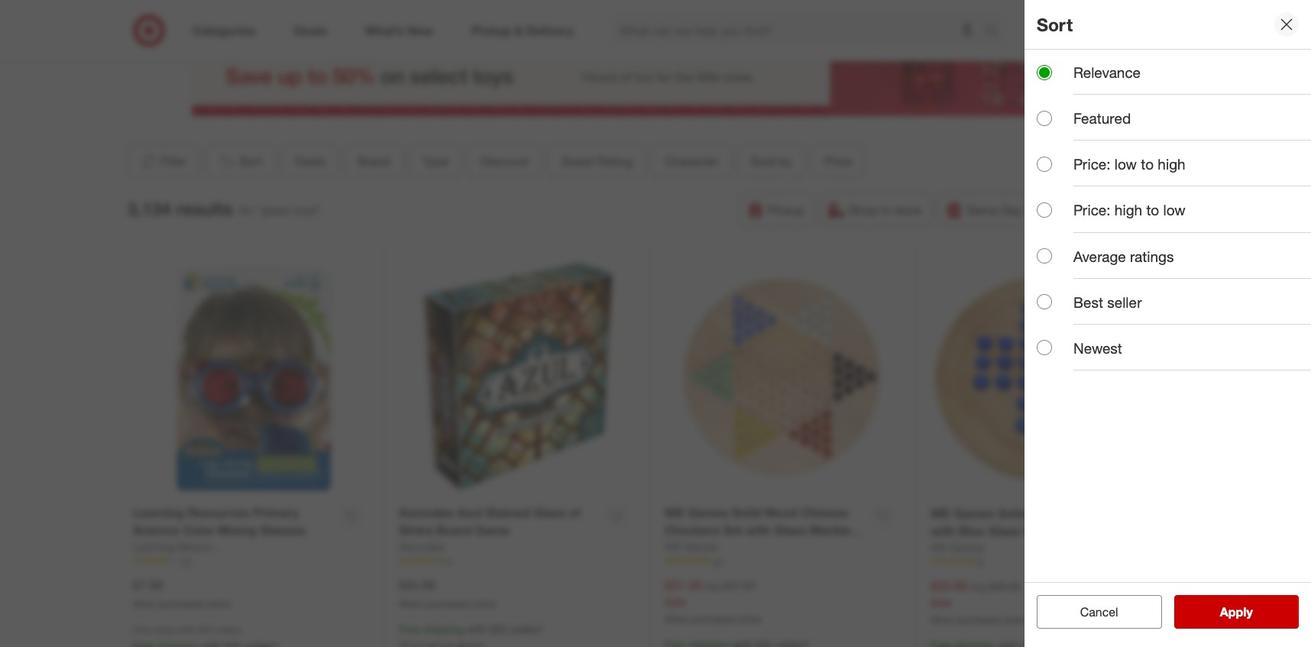 Task type: vqa. For each thing, say whether or not it's contained in the screenshot.
Rating
yes



Task type: locate. For each thing, give the bounding box(es) containing it.
1 vertical spatial sort
[[239, 154, 262, 169]]

price: down "sponsored"
[[1074, 155, 1111, 173]]

low
[[1115, 155, 1138, 173], [1164, 201, 1186, 219]]

2 learning from the top
[[133, 540, 175, 553]]

$35 left orders
[[198, 625, 213, 636]]

0 horizontal spatial sale
[[665, 595, 686, 608]]

resources inside the learning resources primary science color mixing glasses
[[188, 505, 250, 521]]

only
[[133, 625, 152, 636]]

when down '$31.49'
[[665, 614, 689, 625]]

wood for marbles
[[1031, 506, 1064, 521]]

low up price: high to low
[[1115, 155, 1138, 173]]

1 horizontal spatial marbles
[[1025, 524, 1072, 539]]

filter button
[[127, 144, 198, 178]]

14 link
[[133, 555, 368, 568]]

9 left in.
[[1084, 524, 1090, 539]]

when down $20.99
[[931, 614, 955, 626]]

learning for learning resources
[[133, 540, 175, 553]]

online up orders
[[206, 598, 230, 610]]

resources for learning resources primary science color mixing glasses
[[188, 505, 250, 521]]

when down $34.99 at the left
[[399, 598, 423, 610]]

price: right delivery
[[1074, 201, 1111, 219]]

sale down '$31.49'
[[665, 595, 686, 608]]

price: for price: high to low
[[1074, 201, 1111, 219]]

0 vertical spatial asmodee
[[399, 505, 454, 521]]

reg inside '$31.49 reg $37.49 sale when purchased online'
[[705, 579, 720, 592]]

learning down science
[[133, 540, 175, 553]]

chinese
[[801, 505, 849, 521]]

1 learning from the top
[[133, 505, 184, 521]]

1 vertical spatial resources
[[178, 540, 228, 553]]

0 vertical spatial 9
[[1084, 524, 1090, 539]]

purchased inside '$31.49 reg $37.49 sale when purchased online'
[[691, 614, 735, 625]]

None radio
[[1037, 65, 1053, 80], [1037, 295, 1053, 310], [1037, 65, 1053, 80], [1037, 295, 1053, 310]]

0 vertical spatial -
[[1075, 524, 1080, 539]]

asmodee down sintra
[[399, 540, 445, 553]]

solid
[[732, 505, 762, 521], [998, 506, 1028, 521]]

learning resources link
[[133, 539, 228, 555]]

0 vertical spatial high
[[1158, 155, 1186, 173]]

learning up science
[[133, 505, 184, 521]]

2 horizontal spatial glass
[[989, 524, 1021, 539]]

we inside 'we games solid wood chinese checkers set with glass marbles - 11.5 inch'
[[665, 505, 685, 521]]

store
[[895, 203, 922, 218]]

purchased down $35.99
[[958, 614, 1001, 626]]

sale
[[665, 595, 686, 608], [931, 596, 952, 609]]

we games for inch
[[665, 540, 719, 553]]

blue
[[959, 524, 985, 539]]

sort inside "sort" dialog
[[1037, 13, 1073, 35]]

None radio
[[1037, 111, 1053, 126], [1037, 157, 1053, 172], [1037, 203, 1053, 218], [1037, 249, 1053, 264], [1037, 341, 1053, 356], [1037, 111, 1053, 126], [1037, 157, 1053, 172], [1037, 203, 1053, 218], [1037, 249, 1053, 264], [1037, 341, 1053, 356]]

$35 for orders
[[198, 625, 213, 636]]

learning inside learning resources link
[[133, 540, 175, 553]]

learning resources
[[133, 540, 228, 553]]

deals button
[[282, 144, 338, 178]]

we
[[665, 505, 685, 521], [931, 506, 951, 521], [665, 540, 681, 553], [931, 541, 948, 554]]

0 vertical spatial resources
[[188, 505, 250, 521]]

search
[[979, 24, 1015, 39]]

0 vertical spatial learning
[[133, 505, 184, 521]]

-
[[1075, 524, 1080, 539], [665, 540, 670, 556]]

we games down checkers
[[665, 540, 719, 553]]

price
[[824, 154, 852, 169]]

online down $37.49
[[738, 614, 762, 625]]

guest rating button
[[548, 144, 646, 178]]

0 horizontal spatial -
[[665, 540, 670, 556]]

learning for learning resources primary science color mixing glasses
[[133, 505, 184, 521]]

learning
[[133, 505, 184, 521], [133, 540, 175, 553]]

low right shipping
[[1164, 201, 1186, 219]]

1 horizontal spatial sort
[[1037, 13, 1073, 35]]

1 horizontal spatial solid
[[998, 506, 1028, 521]]

sort button
[[205, 144, 275, 178]]

same day delivery
[[967, 203, 1070, 218]]

brand
[[357, 154, 390, 169]]

we inside we games solid wood solitaire with blue glass marbles - 9 in. diameter
[[931, 506, 951, 521]]

wood left solitaire
[[1031, 506, 1064, 521]]

resources inside learning resources link
[[178, 540, 228, 553]]

wood
[[765, 505, 798, 521], [1031, 506, 1064, 521]]

average
[[1074, 247, 1127, 265]]

0 vertical spatial sort
[[1037, 13, 1073, 35]]

games for diameter the we games link
[[950, 541, 985, 554]]

set
[[724, 523, 743, 538]]

with up diameter
[[931, 524, 956, 539]]

we up diameter
[[931, 506, 951, 521]]

we games down the blue in the right bottom of the page
[[931, 541, 985, 554]]

learning resources primary science color mixing glasses image
[[133, 260, 368, 496], [133, 260, 368, 496]]

1 horizontal spatial we games link
[[931, 540, 985, 556]]

we games solid wood chinese checkers set with glass marbles - 11.5 inch image
[[665, 260, 901, 496], [665, 260, 901, 496]]

orders
[[215, 625, 242, 636]]

9 down the blue in the right bottom of the page
[[979, 556, 984, 568]]

1 horizontal spatial reg
[[971, 580, 986, 593]]

sale inside "$20.99 reg $35.99 sale when purchased online"
[[931, 596, 952, 609]]

$35 left orders*
[[490, 623, 507, 636]]

apply button
[[1175, 596, 1300, 629]]

1 price: from the top
[[1074, 155, 1111, 173]]

we games link down the blue in the right bottom of the page
[[931, 540, 985, 556]]

0 horizontal spatial $35
[[198, 625, 213, 636]]

sort
[[1037, 13, 1073, 35], [239, 154, 262, 169]]

asmodee inside the asmodee azul stained glass of sintra board game
[[399, 505, 454, 521]]

reg inside "$20.99 reg $35.99 sale when purchased online"
[[971, 580, 986, 593]]

marbles up 9 link
[[1025, 524, 1072, 539]]

toys
[[674, 2, 698, 17]]

purchased inside $7.99 when purchased online
[[159, 598, 203, 610]]

2 price: from the top
[[1074, 201, 1111, 219]]

online up free shipping with $35 orders*
[[472, 598, 496, 610]]

deals
[[295, 154, 325, 169]]

learning inside the learning resources primary science color mixing glasses
[[133, 505, 184, 521]]

asmodee for asmodee
[[399, 540, 445, 553]]

pickup button
[[740, 193, 815, 227]]

sort inside sort button
[[239, 154, 262, 169]]

wood inside 'we games solid wood chinese checkers set with glass marbles - 11.5 inch'
[[765, 505, 798, 521]]

to
[[1142, 155, 1154, 173], [1147, 201, 1160, 219]]

solid for with
[[732, 505, 762, 521]]

high down price: low to high on the top of page
[[1115, 201, 1143, 219]]

1 vertical spatial learning
[[133, 540, 175, 553]]

9 link
[[931, 556, 1167, 569]]

marbles down chinese
[[810, 523, 857, 538]]

0 horizontal spatial we games
[[665, 540, 719, 553]]

1 horizontal spatial 9
[[1084, 524, 1090, 539]]

asmodee
[[399, 505, 454, 521], [399, 540, 445, 553]]

2 asmodee from the top
[[399, 540, 445, 553]]

0 horizontal spatial solid
[[732, 505, 762, 521]]

games up checkers
[[688, 505, 729, 521]]

sort right search
[[1037, 13, 1073, 35]]

- down solitaire
[[1075, 524, 1080, 539]]

0 horizontal spatial glass
[[534, 505, 566, 521]]

with right ships
[[179, 625, 196, 636]]

we games solid wood solitaire with blue glass marbles - 9 in. diameter image
[[931, 260, 1167, 497], [931, 260, 1167, 497]]

when inside "$20.99 reg $35.99 sale when purchased online"
[[931, 614, 955, 626]]

with inside 'we games solid wood chinese checkers set with glass marbles - 11.5 inch'
[[746, 523, 771, 538]]

free
[[399, 623, 420, 636]]

purchased
[[159, 598, 203, 610], [425, 598, 469, 610], [691, 614, 735, 625], [958, 614, 1001, 626]]

reg left $35.99
[[971, 580, 986, 593]]

glass up 13 link
[[774, 523, 807, 538]]

1 vertical spatial asmodee
[[399, 540, 445, 553]]

$7.99
[[133, 578, 163, 593]]

shipping button
[[1086, 193, 1173, 227]]

purchased up only ships with $35 orders
[[159, 598, 203, 610]]

to up shipping
[[1142, 155, 1154, 173]]

sale for $31.49
[[665, 595, 686, 608]]

when inside $34.99 when purchased online
[[399, 598, 423, 610]]

we games
[[665, 540, 719, 553], [931, 541, 985, 554]]

price: for price: low to high
[[1074, 155, 1111, 173]]

science
[[133, 523, 179, 538]]

games down checkers
[[684, 540, 719, 553]]

$20.99 reg $35.99 sale when purchased online
[[931, 579, 1028, 626]]

high up shipping
[[1158, 155, 1186, 173]]

glass right the blue in the right bottom of the page
[[989, 524, 1021, 539]]

1 vertical spatial price:
[[1074, 201, 1111, 219]]

we down checkers
[[665, 540, 681, 553]]

glass left of
[[534, 505, 566, 521]]

1 horizontal spatial low
[[1164, 201, 1186, 219]]

1 vertical spatial to
[[1147, 201, 1160, 219]]

when inside '$31.49 reg $37.49 sale when purchased online'
[[665, 614, 689, 625]]

$35
[[490, 623, 507, 636], [198, 625, 213, 636]]

resources for learning resources
[[178, 540, 228, 553]]

with
[[746, 523, 771, 538], [931, 524, 956, 539], [467, 623, 487, 636], [179, 625, 196, 636]]

solid up 9 link
[[998, 506, 1028, 521]]

we up $20.99
[[931, 541, 948, 554]]

primary
[[253, 505, 299, 521]]

asmodee azul stained glass of sintra board game link
[[399, 505, 599, 539]]

we games link down checkers
[[665, 539, 719, 555]]

when inside $7.99 when purchased online
[[133, 598, 157, 610]]

resources up mixing
[[188, 505, 250, 521]]

resources down the color
[[178, 540, 228, 553]]

we games link for inch
[[665, 539, 719, 555]]

0 horizontal spatial marbles
[[810, 523, 857, 538]]

when down "$7.99" at the left bottom
[[133, 598, 157, 610]]

1 horizontal spatial $35
[[490, 623, 507, 636]]

wood left chinese
[[765, 505, 798, 521]]

wood inside we games solid wood solitaire with blue glass marbles - 9 in. diameter
[[1031, 506, 1064, 521]]

0 horizontal spatial we games link
[[665, 539, 719, 555]]

sort up for
[[239, 154, 262, 169]]

0 horizontal spatial sort
[[239, 154, 262, 169]]

solid up set at the right of the page
[[732, 505, 762, 521]]

0 vertical spatial to
[[1142, 155, 1154, 173]]

games up the blue in the right bottom of the page
[[954, 506, 995, 521]]

asmodee azul stained glass of sintra board game image
[[399, 260, 635, 496], [399, 260, 635, 496]]

toys / glass toys (3,134)
[[605, 2, 739, 17]]

sponsored
[[1064, 117, 1109, 128]]

with inside we games solid wood solitaire with blue glass marbles - 9 in. diameter
[[931, 524, 956, 539]]

- left the 11.5
[[665, 540, 670, 556]]

0 vertical spatial price:
[[1074, 155, 1111, 173]]

1 vertical spatial 9
[[979, 556, 984, 568]]

mixing
[[218, 523, 257, 538]]

games down the blue in the right bottom of the page
[[950, 541, 985, 554]]

14
[[180, 556, 191, 567]]

price: high to low
[[1074, 201, 1186, 219]]

stained
[[486, 505, 530, 521]]

sale down $20.99
[[931, 596, 952, 609]]

asmodee up sintra
[[399, 505, 454, 521]]

diameter
[[931, 541, 985, 556]]

games inside 'we games solid wood chinese checkers set with glass marbles - 11.5 inch'
[[688, 505, 729, 521]]

azul
[[457, 505, 482, 521]]

cancel
[[1081, 605, 1119, 620]]

we up checkers
[[665, 505, 685, 521]]

purchased up shipping
[[425, 598, 469, 610]]

1 horizontal spatial -
[[1075, 524, 1080, 539]]

games
[[688, 505, 729, 521], [954, 506, 995, 521], [684, 540, 719, 553], [950, 541, 985, 554]]

glass inside we games solid wood solitaire with blue glass marbles - 9 in. diameter
[[989, 524, 1021, 539]]

$31.49 reg $37.49 sale when purchased online
[[665, 578, 762, 625]]

resources
[[188, 505, 250, 521], [178, 540, 228, 553]]

0 horizontal spatial reg
[[705, 579, 720, 592]]

reg for $20.99
[[971, 580, 986, 593]]

purchased down $37.49
[[691, 614, 735, 625]]

$7.99 when purchased online
[[133, 578, 230, 610]]

online inside '$31.49 reg $37.49 sale when purchased online'
[[738, 614, 762, 625]]

to up ratings
[[1147, 201, 1160, 219]]

0 horizontal spatial high
[[1115, 201, 1143, 219]]

0 horizontal spatial low
[[1115, 155, 1138, 173]]

solid inside we games solid wood solitaire with blue glass marbles - 9 in. diameter
[[998, 506, 1028, 521]]

we games solid wood chinese checkers set with glass marbles - 11.5 inch
[[665, 505, 857, 556]]

shipping
[[1115, 203, 1163, 218]]

1 asmodee from the top
[[399, 505, 454, 521]]

1 horizontal spatial we games
[[931, 541, 985, 554]]

solid inside 'we games solid wood chinese checkers set with glass marbles - 11.5 inch'
[[732, 505, 762, 521]]

cancel button
[[1037, 596, 1162, 629]]

0 horizontal spatial wood
[[765, 505, 798, 521]]

games inside we games solid wood solitaire with blue glass marbles - 9 in. diameter
[[954, 506, 995, 521]]

1 horizontal spatial sale
[[931, 596, 952, 609]]

marbles
[[810, 523, 857, 538], [1025, 524, 1072, 539]]

sort dialog
[[1025, 0, 1312, 648]]

1 vertical spatial -
[[665, 540, 670, 556]]

1 horizontal spatial glass
[[774, 523, 807, 538]]

1 horizontal spatial wood
[[1031, 506, 1064, 521]]

sale inside '$31.49 reg $37.49 sale when purchased online'
[[665, 595, 686, 608]]

toys link
[[605, 2, 630, 17]]

- inside we games solid wood solitaire with blue glass marbles - 9 in. diameter
[[1075, 524, 1080, 539]]

reg down 13
[[705, 579, 720, 592]]

online down $35.99
[[1004, 614, 1028, 626]]

with right set at the right of the page
[[746, 523, 771, 538]]

0 vertical spatial low
[[1115, 155, 1138, 173]]

best seller
[[1074, 293, 1143, 311]]

when
[[133, 598, 157, 610], [399, 598, 423, 610], [665, 614, 689, 625], [931, 614, 955, 626]]

type button
[[409, 144, 461, 178]]



Task type: describe. For each thing, give the bounding box(es) containing it.
best
[[1074, 293, 1104, 311]]

ratings
[[1131, 247, 1175, 265]]

to for low
[[1147, 201, 1160, 219]]

shop in store
[[850, 203, 922, 218]]

learning resources primary science color mixing glasses
[[133, 505, 306, 538]]

orders*
[[510, 623, 545, 636]]

character
[[665, 154, 719, 169]]

$37.49
[[723, 579, 755, 592]]

character button
[[652, 144, 732, 178]]

search button
[[979, 14, 1015, 50]]

- inside 'we games solid wood chinese checkers set with glass marbles - 11.5 inch'
[[665, 540, 670, 556]]

price: low to high
[[1074, 155, 1186, 173]]

solid for glass
[[998, 506, 1028, 521]]

marbles inside we games solid wood solitaire with blue glass marbles - 9 in. diameter
[[1025, 524, 1072, 539]]

3 link
[[399, 555, 635, 568]]

relevance
[[1074, 63, 1141, 81]]

asmodee azul stained glass of sintra board game
[[399, 505, 581, 538]]

in
[[882, 203, 891, 218]]

same
[[967, 203, 998, 218]]

sintra
[[399, 523, 433, 538]]

sale for $20.99
[[931, 596, 952, 609]]

only ships with $35 orders
[[133, 625, 242, 636]]

9 inside we games solid wood solitaire with blue glass marbles - 9 in. diameter
[[1084, 524, 1090, 539]]

1 vertical spatial high
[[1115, 201, 1143, 219]]

toys"
[[294, 202, 321, 218]]

we games solid wood chinese checkers set with glass marbles - 11.5 inch link
[[665, 505, 865, 556]]

glass inside the asmodee azul stained glass of sintra board game
[[534, 505, 566, 521]]

online inside $34.99 when purchased online
[[472, 598, 496, 610]]

/
[[633, 2, 637, 17]]

checkers
[[665, 523, 720, 538]]

discount button
[[468, 144, 542, 178]]

1 horizontal spatial high
[[1158, 155, 1186, 173]]

marbles inside 'we games solid wood chinese checkers set with glass marbles - 11.5 inch'
[[810, 523, 857, 538]]

sold by
[[751, 154, 792, 169]]

seller
[[1108, 293, 1143, 311]]

shop in store button
[[821, 193, 932, 227]]

advertisement region
[[192, 40, 1109, 116]]

to for high
[[1142, 155, 1154, 173]]

wood for glass
[[765, 505, 798, 521]]

learning resources primary science color mixing glasses link
[[133, 505, 333, 539]]

by
[[779, 154, 792, 169]]

guest
[[561, 154, 594, 169]]

brand button
[[344, 144, 403, 178]]

shipping
[[423, 623, 464, 636]]

same day delivery button
[[939, 193, 1080, 227]]

$35.99
[[989, 580, 1021, 593]]

color
[[183, 523, 215, 538]]

we for inch the we games link
[[665, 540, 681, 553]]

we for we games solid wood solitaire with blue glass marbles - 9 in. diameter link
[[931, 506, 951, 521]]

day
[[1002, 203, 1023, 218]]

filter
[[160, 154, 187, 169]]

reg for $31.49
[[705, 579, 720, 592]]

purchased inside "$20.99 reg $35.99 sale when purchased online"
[[958, 614, 1001, 626]]

online inside $7.99 when purchased online
[[206, 598, 230, 610]]

inch
[[701, 540, 726, 556]]

ships
[[154, 625, 176, 636]]

11.5
[[673, 540, 697, 556]]

we games solid wood solitaire with blue glass marbles - 9 in. diameter
[[931, 506, 1116, 556]]

games for we games solid wood chinese checkers set with glass marbles - 11.5 inch link
[[688, 505, 729, 521]]

results
[[176, 198, 233, 219]]

3,134 results for "glass toys"
[[127, 198, 321, 219]]

we games for diameter
[[931, 541, 985, 554]]

online inside "$20.99 reg $35.99 sale when purchased online"
[[1004, 614, 1028, 626]]

for
[[239, 202, 254, 218]]

we games solid wood solitaire with blue glass marbles - 9 in. diameter link
[[931, 505, 1131, 556]]

sold
[[751, 154, 776, 169]]

in.
[[1094, 524, 1107, 539]]

pickup
[[768, 203, 805, 218]]

free shipping with $35 orders*
[[399, 623, 545, 636]]

of
[[570, 505, 581, 521]]

price button
[[811, 144, 865, 178]]

What can we help you find? suggestions appear below search field
[[611, 14, 989, 47]]

13
[[713, 556, 723, 567]]

asmodee for asmodee azul stained glass of sintra board game
[[399, 505, 454, 521]]

type
[[422, 154, 448, 169]]

game
[[476, 523, 510, 538]]

3,134
[[127, 198, 171, 219]]

delivery
[[1026, 203, 1070, 218]]

glass
[[640, 2, 671, 17]]

we for diameter the we games link
[[931, 541, 948, 554]]

$34.99
[[399, 578, 436, 593]]

rating
[[597, 154, 633, 169]]

games for we games solid wood solitaire with blue glass marbles - 9 in. diameter link
[[954, 506, 995, 521]]

board
[[437, 523, 472, 538]]

asmodee link
[[399, 539, 445, 555]]

3
[[446, 556, 452, 567]]

$34.99 when purchased online
[[399, 578, 496, 610]]

purchased inside $34.99 when purchased online
[[425, 598, 469, 610]]

(3,134)
[[702, 2, 739, 17]]

1 vertical spatial low
[[1164, 201, 1186, 219]]

toys
[[605, 2, 630, 17]]

0 horizontal spatial 9
[[979, 556, 984, 568]]

"glass
[[257, 202, 290, 218]]

with right shipping
[[467, 623, 487, 636]]

we for we games solid wood chinese checkers set with glass marbles - 11.5 inch link
[[665, 505, 685, 521]]

featured
[[1074, 109, 1132, 127]]

games for inch the we games link
[[684, 540, 719, 553]]

$35 for orders*
[[490, 623, 507, 636]]

newest
[[1074, 339, 1123, 357]]

solitaire
[[1068, 506, 1116, 521]]

glass inside 'we games solid wood chinese checkers set with glass marbles - 11.5 inch'
[[774, 523, 807, 538]]

$31.49
[[665, 578, 702, 593]]

we games link for diameter
[[931, 540, 985, 556]]

13 link
[[665, 555, 901, 568]]

sold by button
[[738, 144, 805, 178]]



